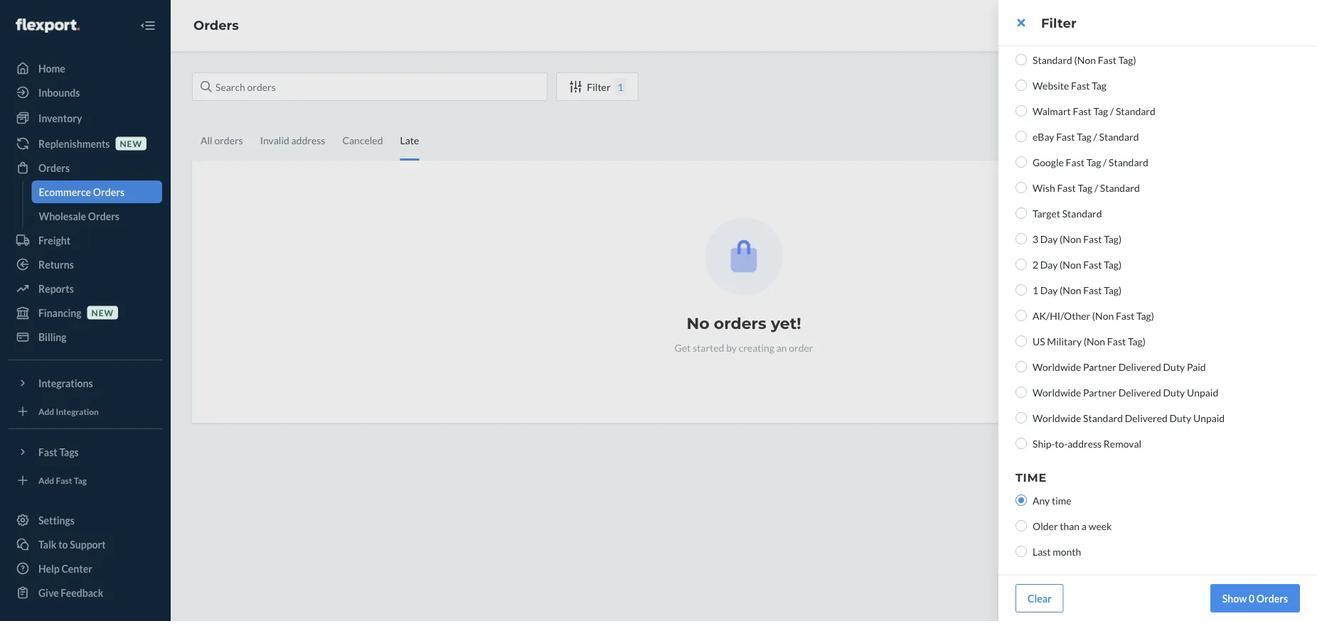 Task type: vqa. For each thing, say whether or not it's contained in the screenshot.
Home
no



Task type: describe. For each thing, give the bounding box(es) containing it.
ebay
[[1033, 130, 1054, 143]]

fast up us military (non fast tag)
[[1116, 310, 1134, 322]]

worldwide partner delivered duty paid
[[1033, 361, 1206, 373]]

/ for wish
[[1094, 182, 1098, 194]]

us
[[1033, 335, 1045, 347]]

tag) for 1 day (non fast tag)
[[1104, 284, 1122, 296]]

ebay fast tag / standard
[[1033, 130, 1139, 143]]

delivered for worldwide partner delivered duty paid
[[1118, 361, 1161, 373]]

(non for 2
[[1060, 259, 1081, 271]]

paid
[[1187, 361, 1206, 373]]

delivered for worldwide standard delivered duty unpaid
[[1125, 412, 1168, 424]]

fast up 2 day (non fast tag)
[[1083, 233, 1102, 245]]

tag for walmart
[[1093, 105, 1108, 117]]

partner for worldwide partner delivered duty paid
[[1083, 361, 1116, 373]]

fast up ebay fast tag / standard
[[1073, 105, 1091, 117]]

worldwide for worldwide standard delivered duty unpaid
[[1033, 412, 1081, 424]]

1 day (non fast tag)
[[1033, 284, 1122, 296]]

older
[[1033, 520, 1058, 532]]

standard up wish fast tag / standard
[[1109, 156, 1148, 168]]

target standard
[[1033, 207, 1102, 219]]

filter
[[1041, 15, 1076, 31]]

standard up website
[[1033, 54, 1072, 66]]

tag for ebay
[[1077, 130, 1092, 143]]

(non for 3
[[1060, 233, 1081, 245]]

/ for google
[[1103, 156, 1107, 168]]

clear
[[1028, 593, 1052, 605]]

worldwide for worldwide partner delivered duty paid
[[1033, 361, 1081, 373]]

show
[[1222, 593, 1247, 605]]

worldwide for worldwide partner delivered duty unpaid
[[1033, 387, 1081, 399]]

/ for walmart
[[1110, 105, 1114, 117]]

military
[[1047, 335, 1082, 347]]

a
[[1082, 520, 1087, 532]]

ship-to-address removal
[[1033, 438, 1141, 450]]

last month
[[1033, 546, 1081, 558]]

duty for worldwide standard delivered duty unpaid
[[1170, 412, 1191, 424]]

0
[[1249, 593, 1255, 605]]

than
[[1060, 520, 1080, 532]]

us military (non fast tag)
[[1033, 335, 1146, 347]]

standard (non fast tag)
[[1033, 54, 1136, 66]]

last
[[1033, 546, 1051, 558]]

close image
[[1017, 17, 1025, 28]]

fast up worldwide partner delivered duty paid
[[1107, 335, 1126, 347]]

target
[[1033, 207, 1060, 219]]

website
[[1033, 79, 1069, 91]]

standard down walmart fast tag / standard
[[1099, 130, 1139, 143]]

duty for worldwide partner delivered duty unpaid
[[1163, 387, 1185, 399]]

worldwide standard delivered duty unpaid
[[1033, 412, 1225, 424]]

1
[[1033, 284, 1038, 296]]



Task type: locate. For each thing, give the bounding box(es) containing it.
standard up ebay fast tag / standard
[[1116, 105, 1155, 117]]

standard down wish fast tag / standard
[[1062, 207, 1102, 219]]

older than a week
[[1033, 520, 1112, 532]]

standard
[[1033, 54, 1072, 66], [1116, 105, 1155, 117], [1099, 130, 1139, 143], [1109, 156, 1148, 168], [1100, 182, 1140, 194], [1062, 207, 1102, 219], [1083, 412, 1123, 424]]

week
[[1089, 520, 1112, 532]]

1 vertical spatial day
[[1040, 259, 1058, 271]]

fast up website fast tag at right top
[[1098, 54, 1116, 66]]

ship-
[[1033, 438, 1055, 450]]

duty left the paid
[[1163, 361, 1185, 373]]

0 vertical spatial day
[[1040, 233, 1058, 245]]

3 worldwide from the top
[[1033, 412, 1081, 424]]

tag for wish
[[1078, 182, 1092, 194]]

orders
[[1256, 593, 1288, 605]]

2 worldwide from the top
[[1033, 387, 1081, 399]]

fast right google
[[1066, 156, 1084, 168]]

fast up ak/hi/other (non fast tag)
[[1083, 284, 1102, 296]]

2 vertical spatial day
[[1040, 284, 1058, 296]]

unpaid for worldwide standard delivered duty unpaid
[[1193, 412, 1225, 424]]

(non for us
[[1084, 335, 1105, 347]]

day for 2
[[1040, 259, 1058, 271]]

/
[[1110, 105, 1114, 117], [1093, 130, 1097, 143], [1103, 156, 1107, 168], [1094, 182, 1098, 194]]

worldwide partner delivered duty unpaid
[[1033, 387, 1218, 399]]

fast right the "wish"
[[1057, 182, 1076, 194]]

fast right 'ebay'
[[1056, 130, 1075, 143]]

delivered for worldwide partner delivered duty unpaid
[[1118, 387, 1161, 399]]

worldwide
[[1033, 361, 1081, 373], [1033, 387, 1081, 399], [1033, 412, 1081, 424]]

(non
[[1074, 54, 1096, 66], [1060, 233, 1081, 245], [1060, 259, 1081, 271], [1060, 284, 1081, 296], [1092, 310, 1114, 322], [1084, 335, 1105, 347]]

standard down google fast tag / standard
[[1100, 182, 1140, 194]]

show 0 orders button
[[1210, 585, 1300, 613]]

1 worldwide from the top
[[1033, 361, 1081, 373]]

google
[[1033, 156, 1064, 168]]

day right 1
[[1040, 284, 1058, 296]]

day for 3
[[1040, 233, 1058, 245]]

(non up website fast tag at right top
[[1074, 54, 1096, 66]]

/ down google fast tag / standard
[[1094, 182, 1098, 194]]

time
[[1016, 471, 1047, 485]]

clear button
[[1016, 585, 1064, 613]]

3 day from the top
[[1040, 284, 1058, 296]]

(non up us military (non fast tag)
[[1092, 310, 1114, 322]]

tag up ebay fast tag / standard
[[1093, 105, 1108, 117]]

delivered up worldwide partner delivered duty unpaid
[[1118, 361, 1161, 373]]

tag up wish fast tag / standard
[[1086, 156, 1101, 168]]

unpaid for worldwide partner delivered duty unpaid
[[1187, 387, 1218, 399]]

1 vertical spatial partner
[[1083, 387, 1116, 399]]

2 day from the top
[[1040, 259, 1058, 271]]

(non down 2 day (non fast tag)
[[1060, 284, 1081, 296]]

1 vertical spatial delivered
[[1118, 387, 1161, 399]]

website fast tag
[[1033, 79, 1106, 91]]

duty
[[1163, 361, 1185, 373], [1163, 387, 1185, 399], [1170, 412, 1191, 424]]

unpaid
[[1187, 387, 1218, 399], [1193, 412, 1225, 424]]

2 partner from the top
[[1083, 387, 1116, 399]]

partner for worldwide partner delivered duty unpaid
[[1083, 387, 1116, 399]]

tag) for 3 day (non fast tag)
[[1104, 233, 1122, 245]]

tag down google fast tag / standard
[[1078, 182, 1092, 194]]

duty down the paid
[[1170, 412, 1191, 424]]

tag) for 2 day (non fast tag)
[[1104, 259, 1122, 271]]

address
[[1068, 438, 1102, 450]]

1 vertical spatial unpaid
[[1193, 412, 1225, 424]]

fast up 1 day (non fast tag)
[[1083, 259, 1102, 271]]

/ up wish fast tag / standard
[[1103, 156, 1107, 168]]

(non down ak/hi/other (non fast tag)
[[1084, 335, 1105, 347]]

to-
[[1055, 438, 1068, 450]]

tag up google fast tag / standard
[[1077, 130, 1092, 143]]

/ down walmart fast tag / standard
[[1093, 130, 1097, 143]]

tag for website
[[1092, 79, 1106, 91]]

standard up ship-to-address removal
[[1083, 412, 1123, 424]]

(non for 1
[[1060, 284, 1081, 296]]

2 day (non fast tag)
[[1033, 259, 1122, 271]]

2
[[1033, 259, 1038, 271]]

fast
[[1098, 54, 1116, 66], [1071, 79, 1090, 91], [1073, 105, 1091, 117], [1056, 130, 1075, 143], [1066, 156, 1084, 168], [1057, 182, 1076, 194], [1083, 233, 1102, 245], [1083, 259, 1102, 271], [1083, 284, 1102, 296], [1116, 310, 1134, 322], [1107, 335, 1126, 347]]

(non down target standard
[[1060, 233, 1081, 245]]

1 vertical spatial worldwide
[[1033, 387, 1081, 399]]

duty up "worldwide standard delivered duty unpaid"
[[1163, 387, 1185, 399]]

tag
[[1092, 79, 1106, 91], [1093, 105, 1108, 117], [1077, 130, 1092, 143], [1086, 156, 1101, 168], [1078, 182, 1092, 194]]

0 vertical spatial partner
[[1083, 361, 1116, 373]]

wish fast tag / standard
[[1033, 182, 1140, 194]]

walmart
[[1033, 105, 1071, 117]]

show 0 orders
[[1222, 593, 1288, 605]]

day for 1
[[1040, 284, 1058, 296]]

any
[[1033, 495, 1050, 507]]

tag for google
[[1086, 156, 1101, 168]]

0 vertical spatial duty
[[1163, 361, 1185, 373]]

1 vertical spatial duty
[[1163, 387, 1185, 399]]

fast down standard (non fast tag)
[[1071, 79, 1090, 91]]

google fast tag / standard
[[1033, 156, 1148, 168]]

2 vertical spatial worldwide
[[1033, 412, 1081, 424]]

/ for ebay
[[1093, 130, 1097, 143]]

delivered down worldwide partner delivered duty unpaid
[[1125, 412, 1168, 424]]

1 day from the top
[[1040, 233, 1058, 245]]

None radio
[[1016, 54, 1027, 65], [1016, 131, 1027, 142], [1016, 156, 1027, 168], [1016, 208, 1027, 219], [1016, 233, 1027, 245], [1016, 310, 1027, 321], [1016, 412, 1027, 424], [1016, 438, 1027, 449], [1016, 54, 1027, 65], [1016, 131, 1027, 142], [1016, 156, 1027, 168], [1016, 208, 1027, 219], [1016, 233, 1027, 245], [1016, 310, 1027, 321], [1016, 412, 1027, 424], [1016, 438, 1027, 449]]

ak/hi/other (non fast tag)
[[1033, 310, 1154, 322]]

ak/hi/other
[[1033, 310, 1090, 322]]

partner down worldwide partner delivered duty paid
[[1083, 387, 1116, 399]]

0 vertical spatial worldwide
[[1033, 361, 1081, 373]]

day right 3
[[1040, 233, 1058, 245]]

0 vertical spatial delivered
[[1118, 361, 1161, 373]]

tag)
[[1118, 54, 1136, 66], [1104, 233, 1122, 245], [1104, 259, 1122, 271], [1104, 284, 1122, 296], [1136, 310, 1154, 322], [1128, 335, 1146, 347]]

removal
[[1104, 438, 1141, 450]]

partner
[[1083, 361, 1116, 373], [1083, 387, 1116, 399]]

day
[[1040, 233, 1058, 245], [1040, 259, 1058, 271], [1040, 284, 1058, 296]]

time
[[1052, 495, 1071, 507]]

delivered
[[1118, 361, 1161, 373], [1118, 387, 1161, 399], [1125, 412, 1168, 424]]

walmart fast tag / standard
[[1033, 105, 1155, 117]]

0 vertical spatial unpaid
[[1187, 387, 1218, 399]]

3 day (non fast tag)
[[1033, 233, 1122, 245]]

partner down us military (non fast tag)
[[1083, 361, 1116, 373]]

tag) for us military (non fast tag)
[[1128, 335, 1146, 347]]

tag up walmart fast tag / standard
[[1092, 79, 1106, 91]]

3
[[1033, 233, 1038, 245]]

(non up 1 day (non fast tag)
[[1060, 259, 1081, 271]]

duty for worldwide partner delivered duty paid
[[1163, 361, 1185, 373]]

delivered up "worldwide standard delivered duty unpaid"
[[1118, 387, 1161, 399]]

day right 2
[[1040, 259, 1058, 271]]

/ up ebay fast tag / standard
[[1110, 105, 1114, 117]]

1 partner from the top
[[1083, 361, 1116, 373]]

month
[[1053, 546, 1081, 558]]

wish
[[1033, 182, 1055, 194]]

any time
[[1033, 495, 1071, 507]]

2 vertical spatial delivered
[[1125, 412, 1168, 424]]

2 vertical spatial duty
[[1170, 412, 1191, 424]]

None radio
[[1016, 80, 1027, 91], [1016, 105, 1027, 117], [1016, 182, 1027, 193], [1016, 259, 1027, 270], [1016, 284, 1027, 296], [1016, 336, 1027, 347], [1016, 361, 1027, 373], [1016, 387, 1027, 398], [1016, 495, 1027, 506], [1016, 521, 1027, 532], [1016, 546, 1027, 558], [1016, 80, 1027, 91], [1016, 105, 1027, 117], [1016, 182, 1027, 193], [1016, 259, 1027, 270], [1016, 284, 1027, 296], [1016, 336, 1027, 347], [1016, 361, 1027, 373], [1016, 387, 1027, 398], [1016, 495, 1027, 506], [1016, 521, 1027, 532], [1016, 546, 1027, 558]]



